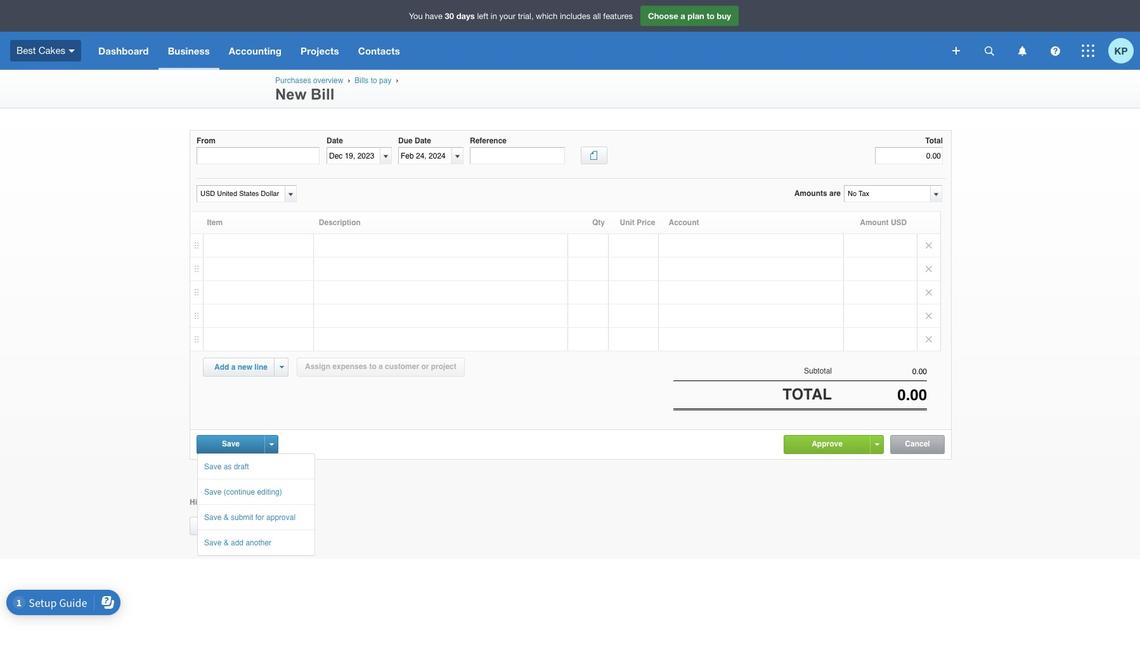 Task type: vqa. For each thing, say whether or not it's contained in the screenshot.
Mar inside the Financial position and cash On 7 Mar 2024
no



Task type: locate. For each thing, give the bounding box(es) containing it.
assign
[[305, 362, 331, 371]]

add
[[231, 538, 244, 547]]

to right expenses
[[370, 362, 377, 371]]

0 horizontal spatial date
[[327, 136, 343, 145]]

add for add a new line
[[214, 363, 229, 372]]

bills to pay link
[[355, 76, 392, 85]]

save up 'as'
[[222, 439, 240, 448]]

buy
[[717, 11, 732, 21]]

save down history & notes
[[204, 513, 222, 522]]

0 horizontal spatial ›
[[348, 76, 351, 84]]

& left add at the left bottom of page
[[224, 538, 229, 547]]

to
[[707, 11, 715, 21], [371, 76, 377, 85], [370, 362, 377, 371]]

bill
[[311, 86, 335, 103]]

new
[[275, 86, 307, 103]]

1 vertical spatial to
[[371, 76, 377, 85]]

best
[[16, 45, 36, 56]]

reference
[[470, 136, 507, 145]]

save for save (continue editing)
[[204, 488, 222, 497]]

purchases
[[275, 76, 311, 85]]

contacts
[[358, 45, 400, 56]]

date up date text box
[[327, 136, 343, 145]]

1 › from the left
[[348, 76, 351, 84]]

0 vertical spatial delete line item image
[[918, 258, 941, 280]]

plan
[[688, 11, 705, 21]]

30
[[445, 11, 454, 21]]

save for save & submit for approval
[[204, 513, 222, 522]]

a
[[681, 11, 686, 21], [379, 362, 383, 371], [231, 363, 236, 372]]

save & submit for approval link
[[198, 505, 315, 530]]

submit
[[231, 513, 253, 522]]

kp
[[1115, 45, 1128, 56]]

0 vertical spatial add
[[214, 363, 229, 372]]

add left note
[[198, 521, 213, 530]]

svg image
[[1082, 44, 1095, 57], [985, 46, 995, 56], [1051, 46, 1061, 56], [953, 47, 961, 55]]

due date
[[398, 136, 431, 145]]

projects button
[[291, 32, 349, 70]]

2 vertical spatial &
[[224, 538, 229, 547]]

save for save
[[222, 439, 240, 448]]

add left new
[[214, 363, 229, 372]]

& left 'submit'
[[224, 513, 229, 522]]

item
[[207, 218, 223, 227]]

add note
[[198, 521, 232, 530]]

date up due date text box
[[415, 136, 431, 145]]

qty
[[593, 218, 605, 227]]

price
[[637, 218, 656, 227]]

amount
[[860, 218, 889, 227]]

& inside the 'save & submit for approval' link
[[224, 513, 229, 522]]

1 horizontal spatial ›
[[396, 76, 399, 84]]

business
[[168, 45, 210, 56]]

› left bills
[[348, 76, 351, 84]]

save link
[[197, 436, 265, 453]]

line
[[255, 363, 268, 372]]

&
[[218, 498, 224, 507], [224, 513, 229, 522], [224, 538, 229, 547]]

& for notes
[[218, 498, 224, 507]]

None text field
[[197, 147, 320, 164], [197, 186, 283, 202], [845, 186, 930, 202], [832, 367, 928, 376], [197, 147, 320, 164], [197, 186, 283, 202], [845, 186, 930, 202], [832, 367, 928, 376]]

a left plan
[[681, 11, 686, 21]]

1 delete line item image from the top
[[918, 234, 941, 257]]

dashboard link
[[89, 32, 158, 70]]

purchases overview › bills to pay › new bill
[[275, 76, 401, 103]]

choose a plan to buy
[[648, 11, 732, 21]]

more approve options... image
[[875, 443, 880, 446]]

are
[[830, 189, 841, 198]]

›
[[348, 76, 351, 84], [396, 76, 399, 84]]

save left 'as'
[[204, 462, 222, 471]]

to inside the "purchases overview › bills to pay › new bill"
[[371, 76, 377, 85]]

pay
[[379, 76, 392, 85]]

to left pay
[[371, 76, 377, 85]]

save & add another
[[204, 538, 272, 547]]

save down add note link
[[204, 538, 222, 547]]

0 horizontal spatial a
[[231, 363, 236, 372]]

a for line
[[231, 363, 236, 372]]

save & submit for approval
[[204, 513, 296, 522]]

0 horizontal spatial svg image
[[68, 49, 75, 53]]

a left new
[[231, 363, 236, 372]]

due
[[398, 136, 413, 145]]

to left buy
[[707, 11, 715, 21]]

1 horizontal spatial date
[[415, 136, 431, 145]]

& left notes
[[218, 498, 224, 507]]

1 horizontal spatial a
[[379, 362, 383, 371]]

add for add note
[[198, 521, 213, 530]]

a for to
[[681, 11, 686, 21]]

save as draft
[[204, 462, 249, 471]]

delete line item image
[[918, 258, 941, 280], [918, 281, 941, 304], [918, 328, 941, 351]]

0 vertical spatial delete line item image
[[918, 234, 941, 257]]

project
[[431, 362, 457, 371]]

customer
[[385, 362, 419, 371]]

banner containing kp
[[0, 0, 1141, 70]]

add a new line
[[214, 363, 268, 372]]

2 horizontal spatial a
[[681, 11, 686, 21]]

approval
[[266, 513, 296, 522]]

add
[[214, 363, 229, 372], [198, 521, 213, 530]]

1 vertical spatial add
[[198, 521, 213, 530]]

delete line item image
[[918, 234, 941, 257], [918, 305, 941, 327]]

a left customer at left bottom
[[379, 362, 383, 371]]

approve
[[812, 439, 843, 448]]

amount usd
[[860, 218, 907, 227]]

history & notes
[[190, 498, 247, 507]]

1 vertical spatial delete line item image
[[918, 305, 941, 327]]

banner
[[0, 0, 1141, 70]]

1 vertical spatial delete line item image
[[918, 281, 941, 304]]

editing)
[[257, 488, 282, 497]]

None text field
[[832, 387, 928, 404]]

Reference text field
[[470, 147, 565, 164]]

0 horizontal spatial add
[[198, 521, 213, 530]]

save (continue editing) link
[[198, 479, 315, 504]]

› right pay
[[396, 76, 399, 84]]

overview
[[313, 76, 343, 85]]

1 vertical spatial &
[[224, 513, 229, 522]]

0 vertical spatial &
[[218, 498, 224, 507]]

& inside save & add another link
[[224, 538, 229, 547]]

save up history & notes
[[204, 488, 222, 497]]

best cakes button
[[0, 32, 89, 70]]

2 vertical spatial delete line item image
[[918, 328, 941, 351]]

you
[[409, 11, 423, 21]]

svg image
[[1019, 46, 1027, 56], [68, 49, 75, 53]]

a inside banner
[[681, 11, 686, 21]]

save
[[222, 439, 240, 448], [204, 462, 222, 471], [204, 488, 222, 497], [204, 513, 222, 522], [204, 538, 222, 547]]

1 horizontal spatial svg image
[[1019, 46, 1027, 56]]

Due Date text field
[[399, 148, 452, 164]]

1 horizontal spatial add
[[214, 363, 229, 372]]

dashboard
[[98, 45, 149, 56]]



Task type: describe. For each thing, give the bounding box(es) containing it.
amounts are
[[795, 189, 841, 198]]

contacts button
[[349, 32, 410, 70]]

assign expenses to a customer or project
[[305, 362, 457, 371]]

save as draft link
[[198, 454, 315, 479]]

days
[[457, 11, 475, 21]]

2 › from the left
[[396, 76, 399, 84]]

2 delete line item image from the top
[[918, 281, 941, 304]]

history
[[190, 498, 216, 507]]

new
[[238, 363, 253, 372]]

choose
[[648, 11, 679, 21]]

description
[[319, 218, 361, 227]]

total
[[783, 386, 832, 404]]

(continue
[[224, 488, 255, 497]]

your
[[500, 11, 516, 21]]

as
[[224, 462, 232, 471]]

2 date from the left
[[415, 136, 431, 145]]

which
[[536, 11, 558, 21]]

left
[[477, 11, 489, 21]]

usd
[[891, 218, 907, 227]]

save (continue editing)
[[204, 488, 282, 497]]

from
[[197, 136, 216, 145]]

account
[[669, 218, 700, 227]]

2 delete line item image from the top
[[918, 305, 941, 327]]

another
[[246, 538, 272, 547]]

draft
[[234, 462, 249, 471]]

in
[[491, 11, 497, 21]]

accounting button
[[219, 32, 291, 70]]

& for submit
[[224, 513, 229, 522]]

note
[[215, 521, 232, 530]]

best cakes
[[16, 45, 65, 56]]

assign expenses to a customer or project link
[[297, 358, 465, 377]]

have
[[425, 11, 443, 21]]

trial,
[[518, 11, 534, 21]]

total
[[926, 136, 943, 145]]

1 delete line item image from the top
[[918, 258, 941, 280]]

expenses
[[333, 362, 367, 371]]

projects
[[301, 45, 339, 56]]

Total text field
[[876, 147, 943, 164]]

unit price
[[620, 218, 656, 227]]

save for save as draft
[[204, 462, 222, 471]]

more add line options... image
[[279, 366, 284, 369]]

cancel button
[[891, 436, 945, 453]]

svg image inside "best cakes" popup button
[[68, 49, 75, 53]]

purchases overview link
[[275, 76, 343, 85]]

more save options... image
[[269, 443, 274, 446]]

cancel
[[906, 439, 931, 448]]

all
[[593, 11, 601, 21]]

you have 30 days left in your trial, which includes all features
[[409, 11, 633, 21]]

cakes
[[39, 45, 65, 56]]

subtotal
[[804, 367, 832, 376]]

includes
[[560, 11, 591, 21]]

accounting
[[229, 45, 282, 56]]

save for save & add another
[[204, 538, 222, 547]]

amounts
[[795, 189, 828, 198]]

1 date from the left
[[327, 136, 343, 145]]

kp button
[[1109, 32, 1141, 70]]

or
[[422, 362, 429, 371]]

save & add another link
[[198, 530, 315, 555]]

notes
[[226, 498, 247, 507]]

& for add
[[224, 538, 229, 547]]

business button
[[158, 32, 219, 70]]

approve link
[[785, 436, 870, 453]]

Date text field
[[327, 148, 380, 164]]

add a new line link
[[207, 358, 275, 376]]

2 vertical spatial to
[[370, 362, 377, 371]]

0 vertical spatial to
[[707, 11, 715, 21]]

add note link
[[190, 517, 240, 535]]

features
[[604, 11, 633, 21]]

3 delete line item image from the top
[[918, 328, 941, 351]]

bills
[[355, 76, 369, 85]]

for
[[255, 513, 264, 522]]

unit
[[620, 218, 635, 227]]



